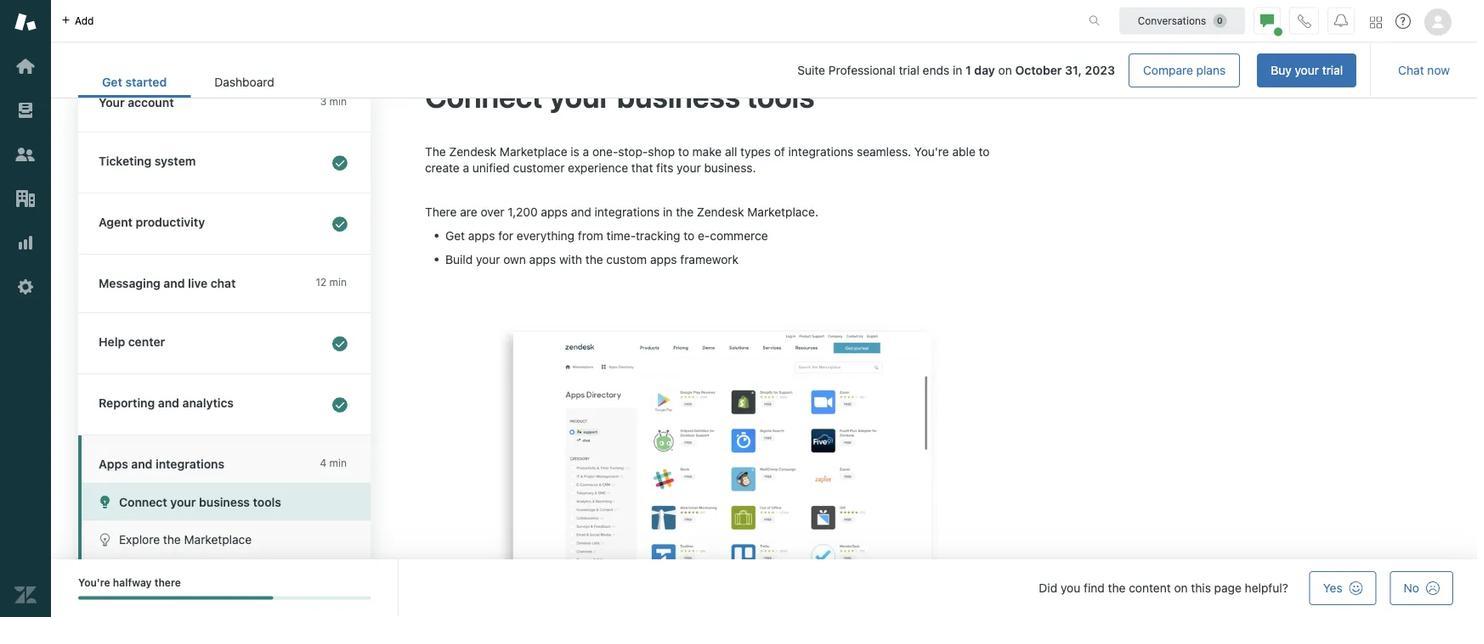 Task type: vqa. For each thing, say whether or not it's contained in the screenshot.
"Imagination" to the left
no



Task type: locate. For each thing, give the bounding box(es) containing it.
and for apps and integrations
[[131, 458, 153, 472]]

and left 'analytics'
[[158, 397, 179, 411]]

on
[[998, 63, 1012, 77], [1174, 582, 1188, 596]]

account
[[128, 96, 174, 110]]

1 vertical spatial get
[[445, 228, 465, 242]]

and inside dropdown button
[[158, 397, 179, 411]]

integrations right of
[[788, 144, 854, 158]]

1 vertical spatial business
[[199, 496, 250, 510]]

min
[[329, 96, 347, 108], [329, 277, 347, 289], [329, 458, 347, 470]]

0 vertical spatial you're
[[915, 144, 949, 158]]

with
[[559, 252, 582, 266]]

day
[[974, 63, 995, 77]]

0 vertical spatial connect
[[425, 78, 543, 114]]

31,
[[1065, 63, 1082, 77]]

in left 1
[[953, 63, 962, 77]]

0 vertical spatial a
[[583, 144, 589, 158]]

0 horizontal spatial you're
[[78, 578, 110, 589]]

0 horizontal spatial get
[[102, 75, 122, 89]]

agent
[[99, 215, 133, 229]]

chat now
[[1398, 63, 1450, 77]]

customers image
[[14, 144, 37, 166]]

min right "3"
[[329, 96, 347, 108]]

0 horizontal spatial integrations
[[156, 458, 224, 472]]

region
[[425, 143, 1020, 618]]

connect
[[425, 78, 543, 114], [119, 496, 167, 510]]

trial inside button
[[1322, 63, 1343, 77]]

connect up explore
[[119, 496, 167, 510]]

1 trial from the left
[[1322, 63, 1343, 77]]

find
[[1084, 582, 1105, 596]]

integrations up "connect your business tools" button
[[156, 458, 224, 472]]

the right find
[[1108, 582, 1126, 596]]

get up build
[[445, 228, 465, 242]]

on right day
[[998, 63, 1012, 77]]

helpful?
[[1245, 582, 1288, 596]]

0 horizontal spatial business
[[199, 496, 250, 510]]

connect up unified
[[425, 78, 543, 114]]

0 vertical spatial get
[[102, 75, 122, 89]]

analytics
[[182, 397, 234, 411]]

the
[[676, 205, 694, 219], [585, 252, 603, 266], [163, 533, 181, 547], [1108, 582, 1126, 596]]

you're inside the 'the zendesk marketplace is a one-stop-shop to make all types of integrations seamless. you're able to create a unified customer experience that fits your business.'
[[915, 144, 949, 158]]

tools down the suite
[[747, 78, 815, 114]]

a right is
[[583, 144, 589, 158]]

integrations up 'time-'
[[595, 205, 660, 219]]

1 horizontal spatial connect
[[425, 78, 543, 114]]

business inside button
[[199, 496, 250, 510]]

zendesk up unified
[[449, 144, 497, 158]]

started
[[125, 75, 167, 89]]

get
[[102, 75, 122, 89], [445, 228, 465, 242]]

compare plans button
[[1129, 54, 1240, 88]]

0 vertical spatial tools
[[747, 78, 815, 114]]

1 horizontal spatial marketplace
[[500, 144, 567, 158]]

1 horizontal spatial on
[[1174, 582, 1188, 596]]

october
[[1015, 63, 1062, 77]]

connect inside content-title region
[[425, 78, 543, 114]]

business
[[617, 78, 740, 114], [199, 496, 250, 510]]

October 31, 2023 text field
[[1015, 63, 1115, 77]]

business up "shop"
[[617, 78, 740, 114]]

footer
[[51, 560, 1477, 618]]

1 horizontal spatial integrations
[[595, 205, 660, 219]]

0 vertical spatial business
[[617, 78, 740, 114]]

the right explore
[[163, 533, 181, 547]]

on left "this"
[[1174, 582, 1188, 596]]

tab list containing get started
[[78, 66, 298, 98]]

connect your business tools up stop-
[[425, 78, 815, 114]]

your
[[1295, 63, 1319, 77], [549, 78, 611, 114], [677, 161, 701, 175], [476, 252, 500, 266], [170, 496, 196, 510]]

0 horizontal spatial tools
[[253, 496, 281, 510]]

1 vertical spatial connect your business tools
[[119, 496, 281, 510]]

help
[[99, 335, 125, 349]]

min inside apps and integrations heading
[[329, 458, 347, 470]]

1 horizontal spatial you're
[[915, 144, 949, 158]]

in up tracking
[[663, 205, 673, 219]]

zendesk inside the 'the zendesk marketplace is a one-stop-shop to make all types of integrations seamless. you're able to create a unified customer experience that fits your business.'
[[449, 144, 497, 158]]

you
[[1061, 582, 1081, 596]]

0 vertical spatial min
[[329, 96, 347, 108]]

0 vertical spatial on
[[998, 63, 1012, 77]]

the right with
[[585, 252, 603, 266]]

marketplace inside the 'the zendesk marketplace is a one-stop-shop to make all types of integrations seamless. you're able to create a unified customer experience that fits your business.'
[[500, 144, 567, 158]]

and right apps
[[131, 458, 153, 472]]

is
[[571, 144, 580, 158]]

yes button
[[1310, 572, 1377, 606]]

1 vertical spatial zendesk
[[697, 205, 744, 219]]

you're left halfway
[[78, 578, 110, 589]]

0 horizontal spatial trial
[[899, 63, 920, 77]]

min right 4
[[329, 458, 347, 470]]

1 min from the top
[[329, 96, 347, 108]]

the
[[425, 144, 446, 158]]

no button
[[1390, 572, 1453, 606]]

tools up explore the marketplace 'button'
[[253, 496, 281, 510]]

and left live
[[164, 277, 185, 291]]

marketplace
[[500, 144, 567, 158], [184, 533, 252, 547]]

1 vertical spatial min
[[329, 277, 347, 289]]

able
[[952, 144, 976, 158]]

0 vertical spatial in
[[953, 63, 962, 77]]

to right able
[[979, 144, 990, 158]]

in
[[953, 63, 962, 77], [663, 205, 673, 219]]

compare plans
[[1143, 63, 1226, 77]]

get inside tab list
[[102, 75, 122, 89]]

ticketing system button
[[78, 133, 367, 193]]

shop
[[648, 144, 675, 158]]

2 vertical spatial integrations
[[156, 458, 224, 472]]

footer containing did you find the content on this page helpful?
[[51, 560, 1477, 618]]

now
[[1428, 63, 1450, 77]]

you're
[[915, 144, 949, 158], [78, 578, 110, 589]]

framework
[[680, 252, 739, 266]]

own
[[503, 252, 526, 266]]

tab list
[[78, 66, 298, 98]]

1 horizontal spatial get
[[445, 228, 465, 242]]

trial for professional
[[899, 63, 920, 77]]

apps
[[99, 458, 128, 472]]

video element
[[425, 295, 1020, 618]]

you're left able
[[915, 144, 949, 158]]

1 vertical spatial connect
[[119, 496, 167, 510]]

there
[[154, 578, 181, 589]]

1 horizontal spatial in
[[953, 63, 962, 77]]

marketplace inside 'button'
[[184, 533, 252, 547]]

1 vertical spatial marketplace
[[184, 533, 252, 547]]

min for apps and integrations
[[329, 458, 347, 470]]

integrations
[[788, 144, 854, 158], [595, 205, 660, 219], [156, 458, 224, 472]]

section
[[312, 54, 1357, 88]]

the up tracking
[[676, 205, 694, 219]]

1 vertical spatial on
[[1174, 582, 1188, 596]]

get apps for everything from time-tracking to e-commerce
[[445, 228, 768, 242]]

help center
[[99, 335, 165, 349]]

content-title region
[[425, 76, 1020, 116]]

your left own
[[476, 252, 500, 266]]

customer
[[513, 161, 565, 175]]

zendesk up the e-
[[697, 205, 744, 219]]

that
[[631, 161, 653, 175]]

2 vertical spatial min
[[329, 458, 347, 470]]

0 horizontal spatial on
[[998, 63, 1012, 77]]

connect inside button
[[119, 496, 167, 510]]

a right "create"
[[463, 161, 469, 175]]

explore
[[119, 533, 160, 547]]

min right 12
[[329, 277, 347, 289]]

apps
[[541, 205, 568, 219], [468, 228, 495, 242], [529, 252, 556, 266], [650, 252, 677, 266]]

0 horizontal spatial connect
[[119, 496, 167, 510]]

there
[[425, 205, 457, 219]]

get up the your
[[102, 75, 122, 89]]

2 trial from the left
[[899, 63, 920, 77]]

agent productivity
[[99, 215, 205, 229]]

0 vertical spatial zendesk
[[449, 144, 497, 158]]

trial down notifications image
[[1322, 63, 1343, 77]]

messaging and live chat
[[99, 277, 236, 291]]

1 horizontal spatial zendesk
[[697, 205, 744, 219]]

0 vertical spatial integrations
[[788, 144, 854, 158]]

1 vertical spatial in
[[663, 205, 673, 219]]

professional
[[829, 63, 896, 77]]

0 vertical spatial connect your business tools
[[425, 78, 815, 114]]

zendesk image
[[14, 585, 37, 607]]

and inside heading
[[131, 458, 153, 472]]

business up explore the marketplace 'button'
[[199, 496, 250, 510]]

0 horizontal spatial marketplace
[[184, 533, 252, 547]]

1 horizontal spatial tools
[[747, 78, 815, 114]]

region containing the zendesk marketplace is a one-stop-shop to make all types of integrations seamless. you're able to create a unified customer experience that fits your business.
[[425, 143, 1020, 618]]

1
[[966, 63, 971, 77]]

connect your business tools
[[425, 78, 815, 114], [119, 496, 281, 510]]

0 horizontal spatial zendesk
[[449, 144, 497, 158]]

marketplace.
[[747, 205, 819, 219]]

tools inside content-title region
[[747, 78, 815, 114]]

buy
[[1271, 63, 1292, 77]]

custom
[[606, 252, 647, 266]]

marketplace up customer
[[500, 144, 567, 158]]

fits
[[656, 161, 674, 175]]

0 horizontal spatial connect your business tools
[[119, 496, 281, 510]]

make
[[692, 144, 722, 158]]

main element
[[0, 0, 51, 618]]

reporting and analytics button
[[78, 375, 367, 435]]

your up is
[[549, 78, 611, 114]]

trial left ends
[[899, 63, 920, 77]]

connect your business tools up the explore the marketplace
[[119, 496, 281, 510]]

1 horizontal spatial business
[[617, 78, 740, 114]]

get help image
[[1396, 14, 1411, 29]]

commerce
[[710, 228, 768, 242]]

1 horizontal spatial trial
[[1322, 63, 1343, 77]]

yes
[[1323, 582, 1343, 596]]

halfway
[[113, 578, 152, 589]]

and for reporting and analytics
[[158, 397, 179, 411]]

your right fits on the left of page
[[677, 161, 701, 175]]

marketplace for the
[[184, 533, 252, 547]]

the inside explore the marketplace 'button'
[[163, 533, 181, 547]]

reporting
[[99, 397, 155, 411]]

3 min from the top
[[329, 458, 347, 470]]

1 horizontal spatial connect your business tools
[[425, 78, 815, 114]]

0 horizontal spatial a
[[463, 161, 469, 175]]

1 vertical spatial tools
[[253, 496, 281, 510]]

0 vertical spatial marketplace
[[500, 144, 567, 158]]

marketplace for zendesk
[[500, 144, 567, 158]]

2 horizontal spatial integrations
[[788, 144, 854, 158]]

you're halfway there
[[78, 578, 181, 589]]

the inside footer
[[1108, 582, 1126, 596]]

2 min from the top
[[329, 277, 347, 289]]

trial for your
[[1322, 63, 1343, 77]]

marketplace down "connect your business tools" button
[[184, 533, 252, 547]]

tools
[[747, 78, 815, 114], [253, 496, 281, 510]]



Task type: describe. For each thing, give the bounding box(es) containing it.
dashboard tab
[[191, 66, 298, 98]]

chat
[[211, 277, 236, 291]]

connect your business tools inside content-title region
[[425, 78, 815, 114]]

page
[[1214, 582, 1242, 596]]

add
[[75, 15, 94, 27]]

integrations inside the 'the zendesk marketplace is a one-stop-shop to make all types of integrations seamless. you're able to create a unified customer experience that fits your business.'
[[788, 144, 854, 158]]

your
[[99, 96, 125, 110]]

types
[[740, 144, 771, 158]]

organizations image
[[14, 188, 37, 210]]

time-
[[607, 228, 636, 242]]

integrations inside heading
[[156, 458, 224, 472]]

from
[[578, 228, 603, 242]]

there are over 1,200 apps and integrations in the zendesk marketplace.
[[425, 205, 819, 219]]

12
[[316, 277, 327, 289]]

buy your trial
[[1271, 63, 1343, 77]]

ends
[[923, 63, 950, 77]]

this
[[1191, 582, 1211, 596]]

over
[[481, 205, 504, 219]]

notifications image
[[1334, 14, 1348, 28]]

of
[[774, 144, 785, 158]]

min for messaging and live chat
[[329, 277, 347, 289]]

the zendesk marketplace is a one-stop-shop to make all types of integrations seamless. you're able to create a unified customer experience that fits your business.
[[425, 144, 990, 175]]

ticketing
[[99, 154, 151, 168]]

everything
[[517, 228, 575, 242]]

suite professional trial ends in 1 day on october 31, 2023
[[797, 63, 1115, 77]]

apps up everything
[[541, 205, 568, 219]]

build your own apps with the custom apps framework
[[445, 252, 739, 266]]

apps and integrations heading
[[78, 436, 371, 484]]

are
[[460, 205, 477, 219]]

3
[[320, 96, 327, 108]]

system
[[155, 154, 196, 168]]

2023
[[1085, 63, 1115, 77]]

for
[[498, 228, 513, 242]]

1 vertical spatial you're
[[78, 578, 110, 589]]

apps down everything
[[529, 252, 556, 266]]

explore the marketplace
[[119, 533, 252, 547]]

plans
[[1196, 63, 1226, 77]]

progress-bar progress bar
[[78, 597, 371, 600]]

1,200
[[508, 205, 538, 219]]

your inside content-title region
[[549, 78, 611, 114]]

zendesk support image
[[14, 11, 37, 33]]

3 min
[[320, 96, 347, 108]]

create
[[425, 161, 460, 175]]

your account
[[99, 96, 174, 110]]

your right buy
[[1295, 63, 1319, 77]]

section containing compare plans
[[312, 54, 1357, 88]]

reporting and analytics
[[99, 397, 234, 411]]

apps and integrations
[[99, 458, 224, 472]]

apps down tracking
[[650, 252, 677, 266]]

dashboard
[[214, 75, 274, 89]]

zendesk products image
[[1370, 17, 1382, 28]]

one-
[[592, 144, 618, 158]]

all
[[725, 144, 737, 158]]

get for get apps for everything from time-tracking to e-commerce
[[445, 228, 465, 242]]

build
[[445, 252, 473, 266]]

help center button
[[78, 314, 367, 374]]

chat
[[1398, 63, 1424, 77]]

min for your account
[[329, 96, 347, 108]]

progress bar image
[[78, 597, 273, 600]]

ticketing system
[[99, 154, 196, 168]]

seamless.
[[857, 144, 911, 158]]

1 vertical spatial a
[[463, 161, 469, 175]]

conversations button
[[1119, 7, 1245, 34]]

button displays agent's chat status as online. image
[[1261, 14, 1274, 28]]

1 vertical spatial integrations
[[595, 205, 660, 219]]

buy your trial button
[[1257, 54, 1357, 88]]

apps left the for
[[468, 228, 495, 242]]

get started
[[102, 75, 167, 89]]

did
[[1039, 582, 1058, 596]]

content
[[1129, 582, 1171, 596]]

on inside footer
[[1174, 582, 1188, 596]]

agent productivity button
[[78, 194, 367, 254]]

to left the e-
[[684, 228, 695, 242]]

4 min
[[320, 458, 347, 470]]

views image
[[14, 99, 37, 122]]

reporting image
[[14, 232, 37, 254]]

no
[[1404, 582, 1419, 596]]

and up from
[[571, 205, 591, 219]]

compare
[[1143, 63, 1193, 77]]

1 horizontal spatial a
[[583, 144, 589, 158]]

and for messaging and live chat
[[164, 277, 185, 291]]

admin image
[[14, 276, 37, 298]]

center
[[128, 335, 165, 349]]

productivity
[[136, 215, 205, 229]]

on inside section
[[998, 63, 1012, 77]]

to right "shop"
[[678, 144, 689, 158]]

messaging
[[99, 277, 161, 291]]

stop-
[[618, 144, 648, 158]]

add button
[[51, 0, 104, 42]]

conversations
[[1138, 15, 1206, 27]]

your up the explore the marketplace
[[170, 496, 196, 510]]

connect your business tools inside button
[[119, 496, 281, 510]]

connect your business tools button
[[82, 484, 371, 521]]

did you find the content on this page helpful?
[[1039, 582, 1288, 596]]

live
[[188, 277, 208, 291]]

get for get started
[[102, 75, 122, 89]]

business inside content-title region
[[617, 78, 740, 114]]

your inside the 'the zendesk marketplace is a one-stop-shop to make all types of integrations seamless. you're able to create a unified customer experience that fits your business.'
[[677, 161, 701, 175]]

12 min
[[316, 277, 347, 289]]

get started image
[[14, 55, 37, 77]]

e-
[[698, 228, 710, 242]]

unified
[[473, 161, 510, 175]]

0 horizontal spatial in
[[663, 205, 673, 219]]

suite
[[797, 63, 825, 77]]

chat now button
[[1385, 54, 1464, 88]]

tools inside button
[[253, 496, 281, 510]]



